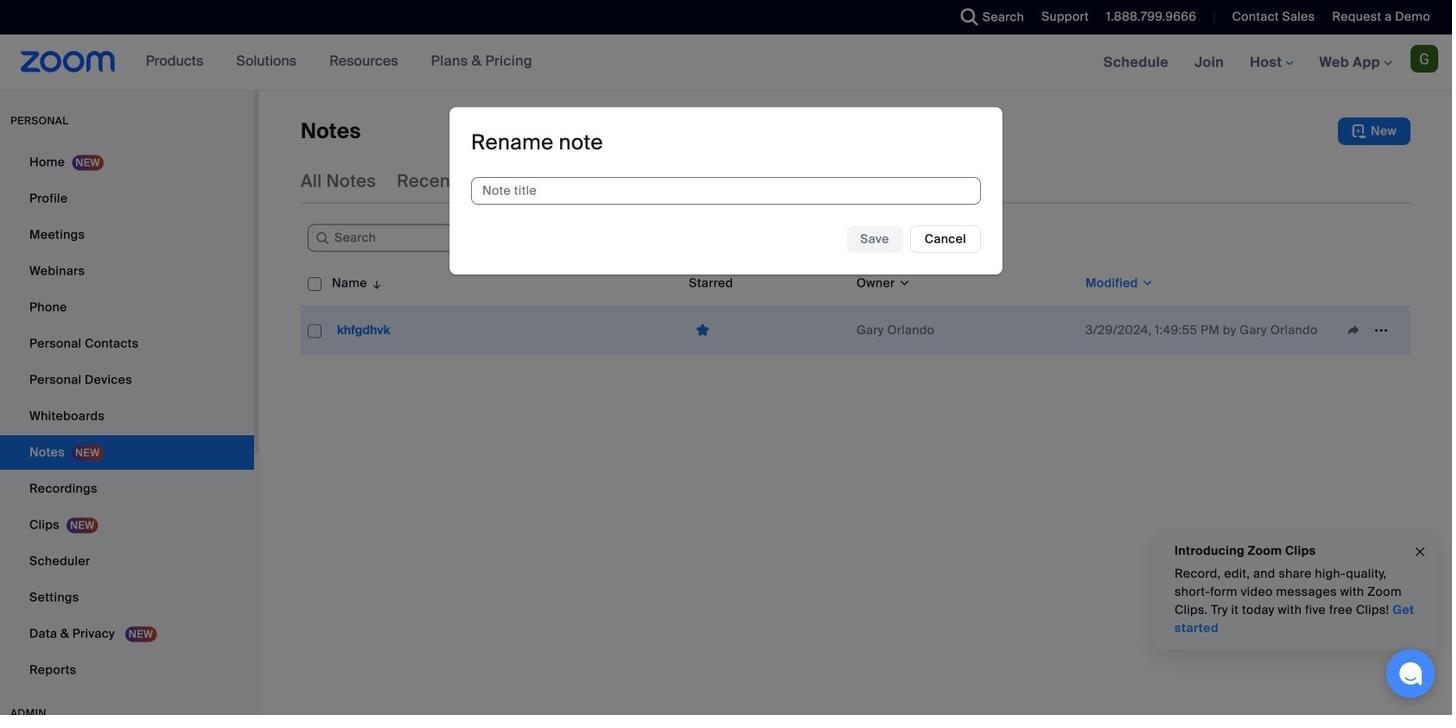 Task type: describe. For each thing, give the bounding box(es) containing it.
Search text field
[[308, 225, 532, 252]]

product information navigation
[[133, 35, 545, 90]]

personal menu menu
[[0, 145, 254, 690]]



Task type: vqa. For each thing, say whether or not it's contained in the screenshot.
arrow down icon
yes



Task type: locate. For each thing, give the bounding box(es) containing it.
application
[[301, 261, 1411, 355], [689, 317, 843, 344]]

dialog
[[450, 107, 1003, 275]]

heading
[[471, 129, 603, 156]]

meetings navigation
[[1091, 35, 1452, 91]]

open chat image
[[1399, 662, 1423, 686]]

arrow down image
[[367, 273, 383, 294]]

tabs of all notes page tab list
[[301, 159, 855, 204]]

close image
[[1413, 543, 1427, 562]]

banner
[[0, 35, 1452, 91]]

Note title text field
[[471, 177, 981, 205]]



